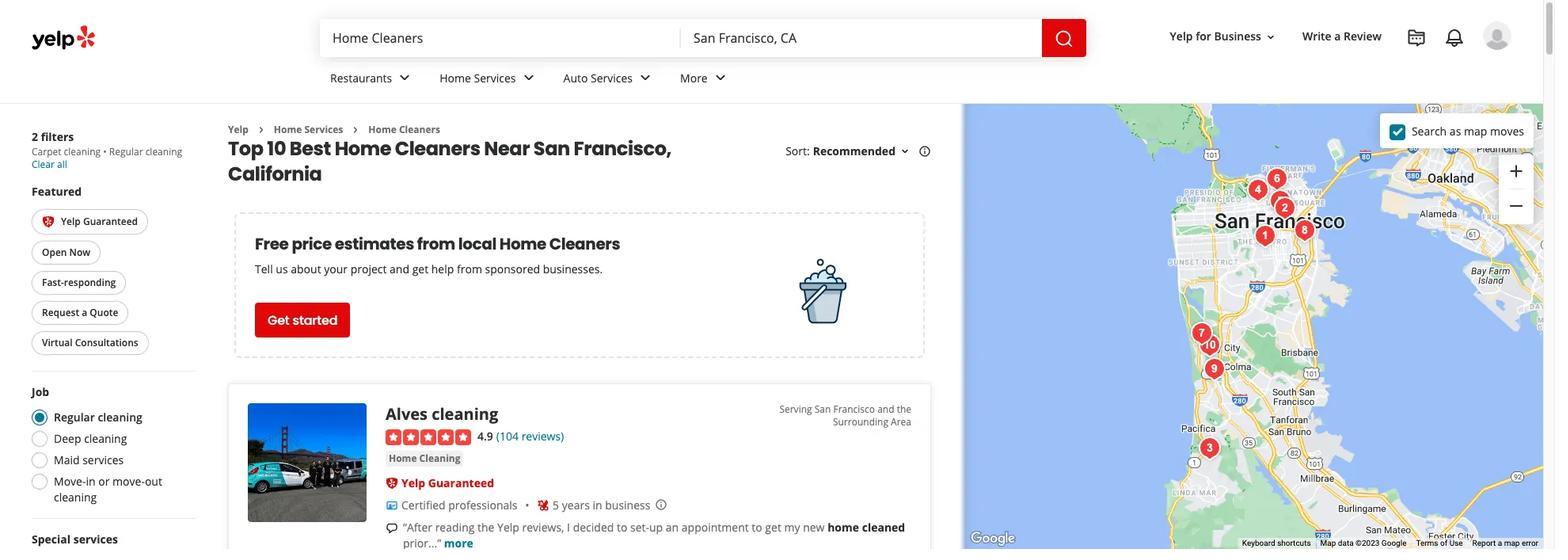 Task type: locate. For each thing, give the bounding box(es) containing it.
16 chevron down v2 image inside recommended popup button
[[899, 145, 912, 158]]

free price estimates from local home cleaners tell us about your project and get help from sponsored businesses.
[[255, 233, 620, 277]]

yelp guaranteed button inside featured group
[[32, 209, 148, 234]]

regular right •
[[109, 145, 143, 158]]

0 horizontal spatial to
[[617, 520, 628, 535]]

1 horizontal spatial home services
[[440, 70, 516, 85]]

1 vertical spatial a
[[82, 305, 87, 319]]

services right auto
[[591, 70, 633, 85]]

0 vertical spatial regular
[[109, 145, 143, 158]]

request
[[42, 305, 79, 319]]

certified professionals
[[402, 498, 518, 513]]

home services link down find field
[[427, 57, 551, 103]]

move-
[[113, 473, 145, 488]]

sponsored
[[485, 262, 540, 277]]

business categories element
[[318, 57, 1512, 103]]

get left help at the left of the page
[[412, 262, 429, 277]]

0 horizontal spatial yelp guaranteed
[[61, 215, 138, 228]]

yelp
[[1171, 29, 1194, 44], [228, 123, 249, 136], [61, 215, 81, 228], [402, 475, 426, 490], [498, 520, 520, 535]]

©2023
[[1356, 539, 1380, 547]]

in left or
[[86, 473, 96, 488]]

0 horizontal spatial the
[[478, 520, 495, 535]]

write a review link
[[1297, 23, 1389, 51]]

services up or
[[83, 452, 124, 467]]

1 vertical spatial home services link
[[274, 123, 343, 136]]

0 horizontal spatial none field
[[333, 29, 669, 47]]

0 horizontal spatial 24 chevron down v2 image
[[519, 68, 538, 87]]

2 horizontal spatial a
[[1499, 539, 1503, 547]]

0 horizontal spatial and
[[390, 262, 410, 277]]

option group
[[27, 384, 196, 505]]

from up help at the left of the page
[[417, 233, 455, 255]]

services for special services
[[73, 531, 118, 546]]

yelp right 16 yelp guaranteed v2 icon
[[61, 215, 81, 228]]

special services
[[32, 531, 118, 546]]

services left 16 chevron right v2 image
[[305, 123, 343, 136]]

francisco
[[834, 403, 875, 416]]

0 vertical spatial services
[[83, 452, 124, 467]]

2 24 chevron down v2 image from the left
[[636, 68, 655, 87]]

1 horizontal spatial get
[[766, 520, 782, 535]]

home services link left 16 chevron right v2 image
[[274, 123, 343, 136]]

0 vertical spatial home services
[[440, 70, 516, 85]]

recommended
[[813, 144, 896, 159]]

san right near
[[534, 136, 570, 162]]

free price estimates from local home cleaners image
[[784, 251, 863, 331]]

google image
[[967, 528, 1020, 549]]

to left "set-"
[[617, 520, 628, 535]]

a left quote
[[82, 305, 87, 319]]

home services
[[440, 70, 516, 85], [274, 123, 343, 136]]

moves
[[1491, 123, 1525, 138]]

services down find field
[[474, 70, 516, 85]]

guaranteed up certified professionals
[[428, 475, 494, 490]]

filters
[[41, 129, 74, 144]]

san right serving in the bottom of the page
[[815, 403, 831, 416]]

1 vertical spatial in
[[593, 498, 603, 513]]

certified
[[402, 498, 446, 513]]

virtual consultations button
[[32, 331, 149, 354]]

report
[[1473, 539, 1497, 547]]

a right the write
[[1335, 29, 1342, 44]]

a for report
[[1499, 539, 1503, 547]]

1 horizontal spatial 16 chevron down v2 image
[[1265, 31, 1278, 43]]

0 horizontal spatial yelp guaranteed button
[[32, 209, 148, 234]]

0 horizontal spatial in
[[86, 473, 96, 488]]

a right report
[[1499, 539, 1503, 547]]

yelp guaranteed up now
[[61, 215, 138, 228]]

shortcuts
[[1278, 539, 1312, 547]]

map right as
[[1465, 123, 1488, 138]]

0 vertical spatial san
[[534, 136, 570, 162]]

24 chevron down v2 image for more
[[711, 68, 730, 87]]

project
[[351, 262, 387, 277]]

map left error
[[1505, 539, 1521, 547]]

3 24 chevron down v2 image from the left
[[711, 68, 730, 87]]

1 vertical spatial 16 chevron down v2 image
[[899, 145, 912, 158]]

write a review
[[1303, 29, 1382, 44]]

yelp left 16 chevron right v2 icon
[[228, 123, 249, 136]]

24 chevron down v2 image
[[395, 68, 415, 87]]

cleaners left near
[[395, 136, 481, 162]]

0 vertical spatial in
[[86, 473, 96, 488]]

1 horizontal spatial home services link
[[427, 57, 551, 103]]

0 horizontal spatial 16 chevron down v2 image
[[899, 145, 912, 158]]

cleaning
[[64, 145, 101, 158], [145, 145, 182, 158], [432, 404, 498, 425], [98, 409, 142, 424], [84, 430, 127, 446], [54, 489, 97, 504]]

24 chevron down v2 image right auto services on the top of the page
[[636, 68, 655, 87]]

1 vertical spatial services
[[73, 531, 118, 546]]

yelp inside button
[[1171, 29, 1194, 44]]

1 vertical spatial san
[[815, 403, 831, 416]]

surrounding
[[833, 415, 889, 429]]

24 chevron down v2 image for auto services
[[636, 68, 655, 87]]

0 horizontal spatial map
[[1465, 123, 1488, 138]]

auto
[[564, 70, 588, 85]]

from down local
[[457, 262, 482, 277]]

yelp guaranteed inside featured group
[[61, 215, 138, 228]]

1 horizontal spatial to
[[752, 520, 763, 535]]

1 horizontal spatial guaranteed
[[428, 475, 494, 490]]

0 vertical spatial a
[[1335, 29, 1342, 44]]

1 none field from the left
[[333, 29, 669, 47]]

to
[[617, 520, 628, 535], [752, 520, 763, 535]]

0 horizontal spatial a
[[82, 305, 87, 319]]

map data ©2023 google
[[1321, 539, 1407, 547]]

us
[[276, 262, 288, 277]]

the right surrounding
[[897, 403, 912, 416]]

home cleaners
[[369, 123, 440, 136]]

none field near
[[694, 29, 1030, 47]]

1 vertical spatial the
[[478, 520, 495, 535]]

i
[[567, 520, 570, 535]]

get left my
[[766, 520, 782, 535]]

sunshine house cleaning services image
[[1265, 185, 1296, 217]]

cleaners down 24 chevron down v2 image
[[399, 123, 440, 136]]

cleaners up businesses. at the left of the page
[[550, 233, 620, 255]]

1 horizontal spatial none field
[[694, 29, 1030, 47]]

businesses.
[[543, 262, 603, 277]]

and right francisco at bottom right
[[878, 403, 895, 416]]

get for decided
[[766, 520, 782, 535]]

request a quote
[[42, 305, 118, 319]]

home down 4.9 star rating image at bottom left
[[389, 452, 417, 465]]

0 vertical spatial and
[[390, 262, 410, 277]]

1 horizontal spatial yelp guaranteed button
[[402, 475, 494, 490]]

home inside "link"
[[440, 70, 471, 85]]

more
[[681, 70, 708, 85]]

1 vertical spatial map
[[1505, 539, 1521, 547]]

cleaning left •
[[64, 145, 101, 158]]

0 vertical spatial map
[[1465, 123, 1488, 138]]

amazing cleaning team image
[[1262, 163, 1293, 195]]

home up sponsored
[[500, 233, 547, 255]]

cleaners
[[399, 123, 440, 136], [395, 136, 481, 162], [550, 233, 620, 255]]

home right 24 chevron down v2 image
[[440, 70, 471, 85]]

regular cleaning
[[54, 409, 142, 424]]

and
[[390, 262, 410, 277], [878, 403, 895, 416]]

0 horizontal spatial home services link
[[274, 123, 343, 136]]

1 vertical spatial get
[[766, 520, 782, 535]]

get for cleaners
[[412, 262, 429, 277]]

map for error
[[1505, 539, 1521, 547]]

keyboard
[[1243, 539, 1276, 547]]

None search field
[[320, 19, 1090, 57]]

and inside free price estimates from local home cleaners tell us about your project and get help from sponsored businesses.
[[390, 262, 410, 277]]

0 horizontal spatial get
[[412, 262, 429, 277]]

24 chevron down v2 image inside more link
[[711, 68, 730, 87]]

home cleaning button
[[386, 451, 464, 467]]

5 years in business
[[553, 498, 651, 513]]

1 horizontal spatial in
[[593, 498, 603, 513]]

info icon image
[[656, 498, 668, 511], [656, 498, 668, 511]]

1 vertical spatial from
[[457, 262, 482, 277]]

nolan p. image
[[1484, 21, 1512, 50]]

16 chevron down v2 image
[[1265, 31, 1278, 43], [899, 145, 912, 158]]

home cleaners link
[[369, 123, 440, 136]]

0 vertical spatial from
[[417, 233, 455, 255]]

home right the best
[[335, 136, 391, 162]]

cleaning down regular cleaning
[[84, 430, 127, 446]]

1 24 chevron down v2 image from the left
[[519, 68, 538, 87]]

cleaning right •
[[145, 145, 182, 158]]

16 info v2 image
[[919, 145, 932, 158]]

the down the 'professionals'
[[478, 520, 495, 535]]

yelp link
[[228, 123, 249, 136]]

home cleaning link
[[386, 451, 464, 467]]

1 horizontal spatial san
[[815, 403, 831, 416]]

a inside button
[[82, 305, 87, 319]]

san
[[534, 136, 570, 162], [815, 403, 831, 416]]

near
[[484, 136, 530, 162]]

16 chevron down v2 image left 16 info v2 icon
[[899, 145, 912, 158]]

iconyelpguaranteedbadgesmall image
[[386, 477, 398, 489], [386, 477, 398, 489]]

10
[[267, 136, 286, 162]]

home services left 16 chevron right v2 image
[[274, 123, 343, 136]]

ana's cleaning services image
[[1243, 174, 1274, 206]]

special
[[32, 531, 71, 546]]

business
[[605, 498, 651, 513]]

1 vertical spatial regular
[[54, 409, 95, 424]]

1 horizontal spatial map
[[1505, 539, 1521, 547]]

in
[[86, 473, 96, 488], [593, 498, 603, 513]]

1 horizontal spatial from
[[457, 262, 482, 277]]

2 none field from the left
[[694, 29, 1030, 47]]

services
[[474, 70, 516, 85], [591, 70, 633, 85], [305, 123, 343, 136]]

services
[[83, 452, 124, 467], [73, 531, 118, 546]]

0 vertical spatial get
[[412, 262, 429, 277]]

get
[[268, 311, 290, 329]]

for
[[1196, 29, 1212, 44]]

yelp guaranteed up certified professionals
[[402, 475, 494, 490]]

16 chevron right v2 image
[[350, 123, 362, 136]]

1 horizontal spatial and
[[878, 403, 895, 416]]

0 horizontal spatial from
[[417, 233, 455, 255]]

home services down find field
[[440, 70, 516, 85]]

0 vertical spatial the
[[897, 403, 912, 416]]

0 vertical spatial yelp guaranteed
[[61, 215, 138, 228]]

1 vertical spatial and
[[878, 403, 895, 416]]

regular up deep
[[54, 409, 95, 424]]

your
[[324, 262, 348, 277]]

years
[[562, 498, 590, 513]]

appointment
[[682, 520, 749, 535]]

2 horizontal spatial services
[[591, 70, 633, 85]]

guaranteed up now
[[83, 215, 138, 228]]

a
[[1335, 29, 1342, 44], [82, 305, 87, 319], [1499, 539, 1503, 547]]

None field
[[333, 29, 669, 47], [694, 29, 1030, 47]]

0 horizontal spatial san
[[534, 136, 570, 162]]

1 horizontal spatial the
[[897, 403, 912, 416]]

yelp guaranteed button up certified professionals
[[402, 475, 494, 490]]

regular inside 2 filters carpet cleaning • regular cleaning clear all
[[109, 145, 143, 158]]

24 chevron down v2 image inside auto services link
[[636, 68, 655, 87]]

alves
[[386, 404, 428, 425]]

and right 'project'
[[390, 262, 410, 277]]

map
[[1321, 539, 1337, 547]]

0 horizontal spatial home services
[[274, 123, 343, 136]]

decided
[[573, 520, 614, 535]]

reviews)
[[522, 429, 564, 444]]

16 chevron right v2 image
[[255, 123, 268, 136]]

1 horizontal spatial 24 chevron down v2 image
[[636, 68, 655, 87]]

get inside free price estimates from local home cleaners tell us about your project and get help from sponsored businesses.
[[412, 262, 429, 277]]

2 horizontal spatial 24 chevron down v2 image
[[711, 68, 730, 87]]

2 vertical spatial a
[[1499, 539, 1503, 547]]

1 horizontal spatial yelp guaranteed
[[402, 475, 494, 490]]

victory's cleaning services image
[[1194, 330, 1226, 361]]

5
[[553, 498, 559, 513]]

0 vertical spatial 16 chevron down v2 image
[[1265, 31, 1278, 43]]

map for moves
[[1465, 123, 1488, 138]]

services right special
[[73, 531, 118, 546]]

guaranteed
[[83, 215, 138, 228], [428, 475, 494, 490]]

in right years
[[593, 498, 603, 513]]

clear
[[32, 158, 55, 171]]

to left my
[[752, 520, 763, 535]]

yelp left the for
[[1171, 29, 1194, 44]]

1 horizontal spatial regular
[[109, 145, 143, 158]]

0 vertical spatial yelp guaranteed button
[[32, 209, 148, 234]]

francisco,
[[574, 136, 672, 162]]

cleaning inside move-in or move-out cleaning
[[54, 489, 97, 504]]

24 chevron down v2 image
[[519, 68, 538, 87], [636, 68, 655, 87], [711, 68, 730, 87]]

cleaning down move-
[[54, 489, 97, 504]]

0 horizontal spatial guaranteed
[[83, 215, 138, 228]]

projects image
[[1408, 29, 1427, 48]]

0 vertical spatial guaranteed
[[83, 215, 138, 228]]

cleaned
[[862, 520, 906, 535]]

16 years in business v2 image
[[537, 499, 550, 512]]

price
[[292, 233, 332, 255]]

0 horizontal spatial regular
[[54, 409, 95, 424]]

(104 reviews)
[[497, 429, 564, 444]]

restaurants link
[[318, 57, 427, 103]]

deep cleaning
[[54, 430, 127, 446]]

open
[[42, 245, 67, 259]]

yelp guaranteed button up now
[[32, 209, 148, 234]]

keyboard shortcuts
[[1243, 539, 1312, 547]]

1 horizontal spatial a
[[1335, 29, 1342, 44]]

24 chevron down v2 image right more
[[711, 68, 730, 87]]

zoom in image
[[1508, 161, 1527, 180]]

home
[[440, 70, 471, 85], [274, 123, 302, 136], [369, 123, 397, 136], [335, 136, 391, 162], [500, 233, 547, 255], [389, 452, 417, 465]]

my
[[785, 520, 801, 535]]

zoom out image
[[1508, 197, 1527, 216]]

16 chevron down v2 image inside yelp for business button
[[1265, 31, 1278, 43]]

"after reading the yelp reviews, i decided to set-up an appointment to get my new home cleaned
[[403, 520, 906, 535]]

cleaning up the deep cleaning
[[98, 409, 142, 424]]

the
[[897, 403, 912, 416], [478, 520, 495, 535]]

in inside move-in or move-out cleaning
[[86, 473, 96, 488]]

search image
[[1055, 29, 1074, 48]]

group
[[1500, 154, 1535, 224]]

16 chevron down v2 image right business in the top of the page
[[1265, 31, 1278, 43]]

24 chevron down v2 image left auto
[[519, 68, 538, 87]]



Task type: describe. For each thing, give the bounding box(es) containing it.
loany's deep cleaning service image
[[1199, 353, 1231, 385]]

1 vertical spatial home services
[[274, 123, 343, 136]]

none field find
[[333, 29, 669, 47]]

featured group
[[29, 184, 196, 358]]

request a quote button
[[32, 301, 129, 324]]

map region
[[962, 101, 1556, 549]]

•
[[103, 145, 107, 158]]

business
[[1215, 29, 1262, 44]]

Find text field
[[333, 29, 669, 47]]

review
[[1344, 29, 1382, 44]]

fast-responding
[[42, 275, 116, 289]]

16 speech v2 image
[[386, 522, 398, 535]]

report a map error link
[[1473, 539, 1539, 547]]

4.9 link
[[478, 427, 493, 445]]

virtual consultations
[[42, 335, 138, 349]]

tell
[[255, 262, 273, 277]]

open now button
[[32, 240, 101, 264]]

1 to from the left
[[617, 520, 628, 535]]

terms of use
[[1417, 539, 1464, 547]]

serving san francisco and the surrounding area
[[780, 403, 912, 429]]

1 vertical spatial yelp guaranteed button
[[402, 475, 494, 490]]

carpet
[[32, 145, 61, 158]]

set-
[[631, 520, 650, 535]]

4.9
[[478, 429, 493, 444]]

0 horizontal spatial services
[[305, 123, 343, 136]]

maid services
[[54, 452, 124, 467]]

about
[[291, 262, 321, 277]]

16 certified professionals v2 image
[[386, 499, 398, 512]]

up
[[650, 520, 663, 535]]

notifications image
[[1446, 29, 1465, 48]]

best
[[290, 136, 331, 162]]

guaranteed inside button
[[83, 215, 138, 228]]

of
[[1441, 539, 1448, 547]]

2 filters carpet cleaning • regular cleaning clear all
[[32, 129, 182, 171]]

a for request
[[82, 305, 87, 319]]

home right 16 chevron right v2 icon
[[274, 123, 302, 136]]

berryclean image
[[1289, 215, 1321, 246]]

clear all link
[[32, 158, 67, 171]]

error
[[1523, 539, 1539, 547]]

and inside the serving san francisco and the surrounding area
[[878, 403, 895, 416]]

home inside the top 10 best home cleaners near san francisco, california
[[335, 136, 391, 162]]

auto services
[[564, 70, 633, 85]]

1 vertical spatial guaranteed
[[428, 475, 494, 490]]

move-in or move-out cleaning
[[54, 473, 162, 504]]

24 chevron down v2 image for home services
[[519, 68, 538, 87]]

alves cleaning image
[[1250, 220, 1281, 252]]

restaurants
[[330, 70, 392, 85]]

use
[[1450, 539, 1464, 547]]

professionals
[[449, 498, 518, 513]]

cleaners inside free price estimates from local home cleaners tell us about your project and get help from sponsored businesses.
[[550, 233, 620, 255]]

terms of use link
[[1417, 539, 1464, 547]]

a for write
[[1335, 29, 1342, 44]]

free
[[255, 233, 289, 255]]

(104
[[497, 429, 519, 444]]

yelp down the 'professionals'
[[498, 520, 520, 535]]

now
[[69, 245, 90, 259]]

keyboard shortcuts button
[[1243, 538, 1312, 549]]

top 10 best home cleaners near san francisco, california
[[228, 136, 672, 187]]

get started
[[268, 311, 338, 329]]

0 vertical spatial home services link
[[427, 57, 551, 103]]

as
[[1450, 123, 1462, 138]]

yelp for business button
[[1164, 23, 1284, 51]]

option group containing job
[[27, 384, 196, 505]]

services for maid services
[[83, 452, 124, 467]]

1 horizontal spatial services
[[474, 70, 516, 85]]

auto services link
[[551, 57, 668, 103]]

terms
[[1417, 539, 1439, 547]]

help
[[432, 262, 454, 277]]

16 chevron down v2 image for yelp for business
[[1265, 31, 1278, 43]]

green cleaning sf image
[[1194, 433, 1226, 464]]

1 vertical spatial yelp guaranteed
[[402, 475, 494, 490]]

deep
[[54, 430, 81, 446]]

out
[[145, 473, 162, 488]]

search as map moves
[[1412, 123, 1525, 138]]

yelp for business
[[1171, 29, 1262, 44]]

recommended button
[[813, 144, 912, 159]]

san inside the top 10 best home cleaners near san francisco, california
[[534, 136, 570, 162]]

move-
[[54, 473, 86, 488]]

san inside the serving san francisco and the surrounding area
[[815, 403, 831, 416]]

job
[[32, 384, 49, 399]]

report a map error
[[1473, 539, 1539, 547]]

2
[[32, 129, 38, 144]]

Near text field
[[694, 29, 1030, 47]]

2 to from the left
[[752, 520, 763, 535]]

cleaners inside the top 10 best home cleaners near san francisco, california
[[395, 136, 481, 162]]

the inside the serving san francisco and the surrounding area
[[897, 403, 912, 416]]

fast-
[[42, 275, 64, 289]]

cleaning
[[420, 452, 461, 465]]

sort:
[[786, 144, 810, 159]]

data
[[1339, 539, 1354, 547]]

california
[[228, 161, 322, 187]]

4.9 star rating image
[[386, 429, 471, 445]]

an
[[666, 520, 679, 535]]

alves cleaning
[[386, 404, 498, 425]]

yelp inside featured group
[[61, 215, 81, 228]]

get started button
[[255, 303, 350, 338]]

area
[[891, 415, 912, 429]]

more link
[[668, 57, 743, 103]]

home
[[828, 520, 860, 535]]

virtual
[[42, 335, 73, 349]]

quote
[[90, 305, 118, 319]]

sparkling clean pro image
[[1270, 193, 1301, 224]]

home inside free price estimates from local home cleaners tell us about your project and get help from sponsored businesses.
[[500, 233, 547, 255]]

all
[[57, 158, 67, 171]]

16 chevron down v2 image for recommended
[[899, 145, 912, 158]]

alves cleaning image
[[248, 404, 367, 522]]

yelp up certified
[[402, 475, 426, 490]]

home services inside business categories element
[[440, 70, 516, 85]]

cleaning up 4.9 link
[[432, 404, 498, 425]]

write
[[1303, 29, 1332, 44]]

home inside button
[[389, 452, 417, 465]]

alves cleaning link
[[386, 404, 498, 425]]

home right 16 chevron right v2 image
[[369, 123, 397, 136]]

consultations
[[75, 335, 138, 349]]

"after
[[403, 520, 433, 535]]

user actions element
[[1158, 20, 1535, 117]]

reading
[[435, 520, 475, 535]]

richyelle's cleaning image
[[1186, 318, 1218, 349]]

16 yelp guaranteed v2 image
[[42, 216, 55, 228]]

estimates
[[335, 233, 414, 255]]



Task type: vqa. For each thing, say whether or not it's contained in the screenshot.
American to the left
no



